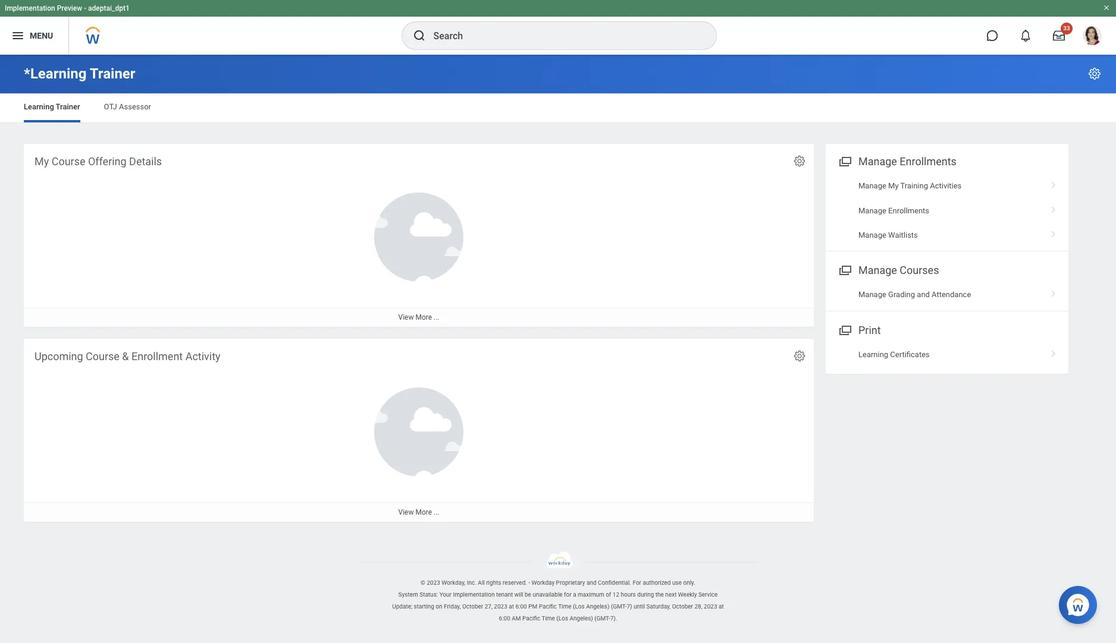 Task type: describe. For each thing, give the bounding box(es) containing it.
activity
[[185, 350, 220, 363]]

learning for learning trainer
[[24, 102, 54, 111]]

chevron right image for manage waitlists
[[1046, 227, 1061, 239]]

1 october from the left
[[462, 604, 483, 610]]

starting
[[414, 604, 434, 610]]

chevron right image for manage enrollments
[[1046, 202, 1061, 214]]

manage courses
[[858, 264, 939, 277]]

menu group image
[[836, 153, 853, 169]]

implementation inside menu banner
[[5, 4, 55, 12]]

profile logan mcneil image
[[1083, 26, 1102, 48]]

only.
[[683, 580, 695, 587]]

tab list inside *learning trainer main content
[[12, 94, 1104, 123]]

0 vertical spatial (los
[[573, 604, 585, 610]]

2 at from the left
[[719, 604, 724, 610]]

implementation preview -   adeptai_dpt1
[[5, 4, 130, 12]]

0 horizontal spatial 2023
[[427, 580, 440, 587]]

tenant
[[496, 592, 513, 599]]

manage enrollments link
[[826, 198, 1068, 223]]

1 vertical spatial angeles)
[[570, 616, 593, 622]]

27,
[[485, 604, 493, 610]]

unavailable
[[533, 592, 563, 599]]

for
[[633, 580, 641, 587]]

maximum
[[578, 592, 604, 599]]

adeptai_dpt1
[[88, 4, 130, 12]]

© 2023 workday, inc. all rights reserved. - workday proprietary and confidential. for authorized use only. system status: your implementation tenant will be unavailable for a maximum of 12 hours during the next weekly service update; starting on friday, october 27, 2023 at 6:00 pm pacific time (los angeles) (gmt-7) until saturday, october 28, 2023 at 6:00 am pacific time (los angeles) (gmt-7).
[[392, 580, 724, 622]]

7).
[[610, 616, 617, 622]]

view for upcoming course & enrollment activity
[[398, 509, 414, 517]]

offering
[[88, 155, 127, 168]]

manage my training activities link
[[826, 174, 1068, 198]]

1 manage from the top
[[858, 155, 897, 168]]

my course offering details element
[[24, 144, 814, 327]]

chevron right image for learning certificates
[[1046, 346, 1061, 358]]

1 horizontal spatial 2023
[[494, 604, 507, 610]]

notifications large image
[[1020, 30, 1032, 42]]

a
[[573, 592, 576, 599]]

confidential.
[[598, 580, 631, 587]]

be
[[525, 592, 531, 599]]

workday,
[[442, 580, 465, 587]]

1 at from the left
[[509, 604, 514, 610]]

upcoming course & enrollment activity element
[[24, 339, 814, 522]]

1 vertical spatial time
[[542, 616, 555, 622]]

0 vertical spatial pacific
[[539, 604, 557, 610]]

activities
[[930, 182, 962, 190]]

all
[[478, 580, 485, 587]]

0 horizontal spatial (gmt-
[[594, 616, 610, 622]]

print
[[858, 324, 881, 337]]

manage enrollments inside 'list'
[[858, 206, 929, 215]]

your
[[439, 592, 452, 599]]

certificates
[[890, 350, 930, 359]]

rights
[[486, 580, 501, 587]]

manage grading and attendance link
[[826, 283, 1068, 307]]

grading
[[888, 291, 915, 300]]

pm
[[528, 604, 537, 610]]

will
[[514, 592, 523, 599]]

authorized
[[643, 580, 671, 587]]

configure my course offering details image
[[793, 155, 806, 168]]

inc.
[[467, 580, 476, 587]]

waitlists
[[888, 231, 918, 240]]

training
[[900, 182, 928, 190]]

course for my
[[52, 155, 85, 168]]

... for my course offering details
[[434, 314, 439, 322]]

and inside "© 2023 workday, inc. all rights reserved. - workday proprietary and confidential. for authorized use only. system status: your implementation tenant will be unavailable for a maximum of 12 hours during the next weekly service update; starting on friday, october 27, 2023 at 6:00 pm pacific time (los angeles) (gmt-7) until saturday, october 28, 2023 at 6:00 am pacific time (los angeles) (gmt-7)."
[[587, 580, 596, 587]]

2 horizontal spatial 2023
[[704, 604, 717, 610]]

- inside "© 2023 workday, inc. all rights reserved. - workday proprietary and confidential. for authorized use only. system status: your implementation tenant will be unavailable for a maximum of 12 hours during the next weekly service update; starting on friday, october 27, 2023 at 6:00 pm pacific time (los angeles) (gmt-7) until saturday, october 28, 2023 at 6:00 am pacific time (los angeles) (gmt-7)."
[[529, 580, 530, 587]]

manage my training activities
[[858, 182, 962, 190]]

details
[[129, 155, 162, 168]]

learning trainer
[[24, 102, 80, 111]]

menu group image for print
[[836, 322, 853, 338]]

&
[[122, 350, 129, 363]]

course for upcoming
[[86, 350, 120, 363]]

learning certificates
[[858, 350, 930, 359]]

view for my course offering details
[[398, 314, 414, 322]]

preview
[[57, 4, 82, 12]]

*learning
[[24, 65, 87, 82]]

manage for manage waitlists link
[[858, 231, 886, 240]]

for
[[564, 592, 572, 599]]

learning certificates link
[[826, 343, 1068, 367]]

and inside *learning trainer main content
[[917, 291, 930, 300]]

otj assessor
[[104, 102, 151, 111]]

menu group image for manage courses
[[836, 262, 853, 278]]

reserved.
[[503, 580, 527, 587]]

configure upcoming course & enrollment activity image
[[793, 350, 806, 363]]

5 manage from the top
[[858, 264, 897, 277]]

status:
[[420, 592, 438, 599]]

proprietary
[[556, 580, 585, 587]]

more for my course offering details
[[415, 314, 432, 322]]

7)
[[627, 604, 632, 610]]

menu banner
[[0, 0, 1116, 55]]

hours
[[621, 592, 636, 599]]

list inside *learning trainer main content
[[826, 174, 1068, 248]]



Task type: locate. For each thing, give the bounding box(es) containing it.
during
[[637, 592, 654, 599]]

1 horizontal spatial at
[[719, 604, 724, 610]]

until
[[634, 604, 645, 610]]

1 ... from the top
[[434, 314, 439, 322]]

angeles) down maximum
[[586, 604, 609, 610]]

manage enrollments up 'manage my training activities'
[[858, 155, 957, 168]]

at
[[509, 604, 514, 610], [719, 604, 724, 610]]

otj
[[104, 102, 117, 111]]

1 vertical spatial course
[[86, 350, 120, 363]]

the
[[655, 592, 664, 599]]

learning down print
[[858, 350, 888, 359]]

view inside "my course offering details" element
[[398, 314, 414, 322]]

manage waitlists link
[[826, 223, 1068, 248]]

0 horizontal spatial (los
[[556, 616, 568, 622]]

october left 27,
[[462, 604, 483, 610]]

2 ... from the top
[[434, 509, 439, 517]]

0 vertical spatial view
[[398, 314, 414, 322]]

manage enrollments up manage waitlists
[[858, 206, 929, 215]]

1 horizontal spatial (los
[[573, 604, 585, 610]]

1 menu group image from the top
[[836, 262, 853, 278]]

- inside menu banner
[[84, 4, 86, 12]]

1 vertical spatial trainer
[[56, 102, 80, 111]]

next
[[665, 592, 677, 599]]

0 horizontal spatial trainer
[[56, 102, 80, 111]]

courses
[[900, 264, 939, 277]]

pacific down pm
[[522, 616, 540, 622]]

0 vertical spatial enrollments
[[900, 155, 957, 168]]

0 vertical spatial trainer
[[90, 65, 135, 82]]

search image
[[412, 29, 426, 43]]

enrollments down 'manage my training activities'
[[888, 206, 929, 215]]

4 manage from the top
[[858, 231, 886, 240]]

1 vertical spatial ...
[[434, 509, 439, 517]]

©
[[421, 580, 425, 587]]

(los down a on the right bottom
[[573, 604, 585, 610]]

chevron right image inside manage my training activities link
[[1046, 177, 1061, 189]]

of
[[606, 592, 611, 599]]

manage waitlists
[[858, 231, 918, 240]]

1 vertical spatial (los
[[556, 616, 568, 622]]

manage up grading on the right of the page
[[858, 264, 897, 277]]

1 horizontal spatial 6:00
[[515, 604, 527, 610]]

list
[[826, 174, 1068, 248]]

learning down *learning
[[24, 102, 54, 111]]

1 horizontal spatial trainer
[[90, 65, 135, 82]]

1 vertical spatial menu group image
[[836, 322, 853, 338]]

0 vertical spatial angeles)
[[586, 604, 609, 610]]

- up be
[[529, 580, 530, 587]]

menu
[[30, 31, 53, 40]]

1 vertical spatial pacific
[[522, 616, 540, 622]]

at up am
[[509, 604, 514, 610]]

4 chevron right image from the top
[[1046, 346, 1061, 358]]

28,
[[695, 604, 702, 610]]

upcoming
[[35, 350, 83, 363]]

course inside "my course offering details" element
[[52, 155, 85, 168]]

... inside "my course offering details" element
[[434, 314, 439, 322]]

2 october from the left
[[672, 604, 693, 610]]

learning
[[24, 102, 54, 111], [858, 350, 888, 359]]

view more ... for my course offering details
[[398, 314, 439, 322]]

manage up manage waitlists
[[858, 206, 886, 215]]

my left training on the top right of the page
[[888, 182, 899, 190]]

*learning trainer
[[24, 65, 135, 82]]

0 vertical spatial course
[[52, 155, 85, 168]]

inbox large image
[[1053, 30, 1065, 42]]

0 horizontal spatial time
[[542, 616, 555, 622]]

and right grading on the right of the page
[[917, 291, 930, 300]]

manage for manage enrollments link
[[858, 206, 886, 215]]

enrollments inside 'list'
[[888, 206, 929, 215]]

2 view more ... link from the top
[[24, 503, 814, 522]]

angeles) down a on the right bottom
[[570, 616, 593, 622]]

1 more from the top
[[415, 314, 432, 322]]

trainer up otj
[[90, 65, 135, 82]]

- right preview
[[84, 4, 86, 12]]

1 horizontal spatial learning
[[858, 350, 888, 359]]

am
[[512, 616, 521, 622]]

3 manage from the top
[[858, 206, 886, 215]]

1 horizontal spatial course
[[86, 350, 120, 363]]

manage left grading on the right of the page
[[858, 291, 886, 300]]

update;
[[392, 604, 412, 610]]

manage for manage grading and attendance link
[[858, 291, 886, 300]]

1 horizontal spatial and
[[917, 291, 930, 300]]

upcoming course & enrollment activity
[[35, 350, 220, 363]]

2023
[[427, 580, 440, 587], [494, 604, 507, 610], [704, 604, 717, 610]]

0 vertical spatial and
[[917, 291, 930, 300]]

2023 right ©
[[427, 580, 440, 587]]

Search Workday  search field
[[433, 23, 692, 49]]

0 vertical spatial manage enrollments
[[858, 155, 957, 168]]

2 view from the top
[[398, 509, 414, 517]]

33
[[1063, 25, 1070, 32]]

12
[[613, 592, 619, 599]]

0 horizontal spatial october
[[462, 604, 483, 610]]

more inside upcoming course & enrollment activity element
[[415, 509, 432, 517]]

use
[[672, 580, 682, 587]]

chevron right image inside learning certificates link
[[1046, 346, 1061, 358]]

assessor
[[119, 102, 151, 111]]

trainer for learning trainer
[[56, 102, 80, 111]]

october down weekly
[[672, 604, 693, 610]]

footer containing © 2023 workday, inc. all rights reserved. - workday proprietary and confidential. for authorized use only. system status: your implementation tenant will be unavailable for a maximum of 12 hours during the next weekly service update; starting on friday, october 27, 2023 at 6:00 pm pacific time (los angeles) (gmt-7) until saturday, october 28, 2023 at 6:00 am pacific time (los angeles) (gmt-7).
[[0, 552, 1116, 625]]

0 horizontal spatial at
[[509, 604, 514, 610]]

my down learning trainer
[[35, 155, 49, 168]]

2023 right 27,
[[494, 604, 507, 610]]

1 horizontal spatial -
[[529, 580, 530, 587]]

tab list
[[12, 94, 1104, 123]]

enrollments
[[900, 155, 957, 168], [888, 206, 929, 215]]

service
[[698, 592, 718, 599]]

... for upcoming course & enrollment activity
[[434, 509, 439, 517]]

menu group image left print
[[836, 322, 853, 338]]

0 vertical spatial view more ...
[[398, 314, 439, 322]]

view more ...
[[398, 314, 439, 322], [398, 509, 439, 517]]

0 vertical spatial -
[[84, 4, 86, 12]]

2 manage from the top
[[858, 182, 886, 190]]

0 vertical spatial time
[[558, 604, 571, 610]]

...
[[434, 314, 439, 322], [434, 509, 439, 517]]

1 vertical spatial -
[[529, 580, 530, 587]]

manage grading and attendance
[[858, 291, 971, 300]]

2023 right "28,"
[[704, 604, 717, 610]]

(los down for
[[556, 616, 568, 622]]

trainer inside tab list
[[56, 102, 80, 111]]

enrollment
[[131, 350, 183, 363]]

0 vertical spatial (gmt-
[[611, 604, 627, 610]]

course
[[52, 155, 85, 168], [86, 350, 120, 363]]

0 vertical spatial ...
[[434, 314, 439, 322]]

0 horizontal spatial and
[[587, 580, 596, 587]]

manage for manage my training activities link
[[858, 182, 886, 190]]

trainer down the *learning trainer
[[56, 102, 80, 111]]

menu group image
[[836, 262, 853, 278], [836, 322, 853, 338]]

2 more from the top
[[415, 509, 432, 517]]

0 vertical spatial learning
[[24, 102, 54, 111]]

0 horizontal spatial course
[[52, 155, 85, 168]]

chevron right image inside manage enrollments link
[[1046, 202, 1061, 214]]

pacific down unavailable
[[539, 604, 557, 610]]

1 view more ... from the top
[[398, 314, 439, 322]]

0 horizontal spatial implementation
[[5, 4, 55, 12]]

list containing manage my training activities
[[826, 174, 1068, 248]]

(gmt- down 12
[[611, 604, 627, 610]]

attendance
[[932, 291, 971, 300]]

1 view more ... link from the top
[[24, 308, 814, 327]]

system
[[398, 592, 418, 599]]

1 horizontal spatial my
[[888, 182, 899, 190]]

6:00
[[515, 604, 527, 610], [499, 616, 510, 622]]

2 manage enrollments from the top
[[858, 206, 929, 215]]

time down unavailable
[[542, 616, 555, 622]]

1 vertical spatial manage enrollments
[[858, 206, 929, 215]]

weekly
[[678, 592, 697, 599]]

chevron right image
[[1046, 177, 1061, 189], [1046, 202, 1061, 214], [1046, 227, 1061, 239], [1046, 346, 1061, 358]]

workday
[[532, 580, 555, 587]]

... inside upcoming course & enrollment activity element
[[434, 509, 439, 517]]

view more ... link for upcoming course & enrollment activity
[[24, 503, 814, 522]]

october
[[462, 604, 483, 610], [672, 604, 693, 610]]

1 horizontal spatial october
[[672, 604, 693, 610]]

learning for learning certificates
[[858, 350, 888, 359]]

saturday,
[[646, 604, 671, 610]]

1 manage enrollments from the top
[[858, 155, 957, 168]]

manage left training on the top right of the page
[[858, 182, 886, 190]]

view
[[398, 314, 414, 322], [398, 509, 414, 517]]

1 chevron right image from the top
[[1046, 177, 1061, 189]]

0 horizontal spatial learning
[[24, 102, 54, 111]]

implementation inside "© 2023 workday, inc. all rights reserved. - workday proprietary and confidential. for authorized use only. system status: your implementation tenant will be unavailable for a maximum of 12 hours during the next weekly service update; starting on friday, october 27, 2023 at 6:00 pm pacific time (los angeles) (gmt-7) until saturday, october 28, 2023 at 6:00 am pacific time (los angeles) (gmt-7)."
[[453, 592, 495, 599]]

manage
[[858, 155, 897, 168], [858, 182, 886, 190], [858, 206, 886, 215], [858, 231, 886, 240], [858, 264, 897, 277], [858, 291, 886, 300]]

view more ... inside "my course offering details" element
[[398, 314, 439, 322]]

0 vertical spatial more
[[415, 314, 432, 322]]

0 vertical spatial menu group image
[[836, 262, 853, 278]]

course left 'offering'
[[52, 155, 85, 168]]

manage enrollments
[[858, 155, 957, 168], [858, 206, 929, 215]]

configure this page image
[[1088, 67, 1102, 81]]

view more ... link for my course offering details
[[24, 308, 814, 327]]

on
[[436, 604, 442, 610]]

implementation
[[5, 4, 55, 12], [453, 592, 495, 599]]

1 vertical spatial 6:00
[[499, 616, 510, 622]]

33 button
[[1046, 23, 1073, 49]]

trainer for *learning trainer
[[90, 65, 135, 82]]

manage left waitlists
[[858, 231, 886, 240]]

2 menu group image from the top
[[836, 322, 853, 338]]

0 vertical spatial view more ... link
[[24, 308, 814, 327]]

and up maximum
[[587, 580, 596, 587]]

view more ... for upcoming course & enrollment activity
[[398, 509, 439, 517]]

1 view from the top
[[398, 314, 414, 322]]

0 horizontal spatial 6:00
[[499, 616, 510, 622]]

close environment banner image
[[1103, 4, 1110, 11]]

1 vertical spatial my
[[888, 182, 899, 190]]

view more ... inside upcoming course & enrollment activity element
[[398, 509, 439, 517]]

time down for
[[558, 604, 571, 610]]

at right "28,"
[[719, 604, 724, 610]]

1 vertical spatial view
[[398, 509, 414, 517]]

1 vertical spatial enrollments
[[888, 206, 929, 215]]

menu button
[[0, 17, 69, 55]]

more for upcoming course & enrollment activity
[[415, 509, 432, 517]]

1 vertical spatial view more ... link
[[24, 503, 814, 522]]

course left &
[[86, 350, 120, 363]]

chevron right image for manage my training activities
[[1046, 177, 1061, 189]]

3 chevron right image from the top
[[1046, 227, 1061, 239]]

chevron right image
[[1046, 286, 1061, 298]]

1 vertical spatial implementation
[[453, 592, 495, 599]]

learning inside tab list
[[24, 102, 54, 111]]

manage right menu group icon
[[858, 155, 897, 168]]

trainer
[[90, 65, 135, 82], [56, 102, 80, 111]]

0 vertical spatial my
[[35, 155, 49, 168]]

6:00 left pm
[[515, 604, 527, 610]]

1 horizontal spatial implementation
[[453, 592, 495, 599]]

0 vertical spatial implementation
[[5, 4, 55, 12]]

pacific
[[539, 604, 557, 610], [522, 616, 540, 622]]

justify image
[[11, 29, 25, 43]]

my course offering details
[[35, 155, 162, 168]]

1 vertical spatial more
[[415, 509, 432, 517]]

1 horizontal spatial (gmt-
[[611, 604, 627, 610]]

my
[[35, 155, 49, 168], [888, 182, 899, 190]]

2 view more ... from the top
[[398, 509, 439, 517]]

(los
[[573, 604, 585, 610], [556, 616, 568, 622]]

1 vertical spatial learning
[[858, 350, 888, 359]]

1 vertical spatial (gmt-
[[594, 616, 610, 622]]

view more ... link
[[24, 308, 814, 327], [24, 503, 814, 522]]

menu group image left manage courses
[[836, 262, 853, 278]]

2 chevron right image from the top
[[1046, 202, 1061, 214]]

0 vertical spatial 6:00
[[515, 604, 527, 610]]

1 vertical spatial and
[[587, 580, 596, 587]]

course inside upcoming course & enrollment activity element
[[86, 350, 120, 363]]

6 manage from the top
[[858, 291, 886, 300]]

tab list containing learning trainer
[[12, 94, 1104, 123]]

view inside upcoming course & enrollment activity element
[[398, 509, 414, 517]]

1 vertical spatial view more ...
[[398, 509, 439, 517]]

0 horizontal spatial -
[[84, 4, 86, 12]]

friday,
[[444, 604, 461, 610]]

more
[[415, 314, 432, 322], [415, 509, 432, 517]]

enrollments up training on the top right of the page
[[900, 155, 957, 168]]

0 horizontal spatial my
[[35, 155, 49, 168]]

and
[[917, 291, 930, 300], [587, 580, 596, 587]]

angeles)
[[586, 604, 609, 610], [570, 616, 593, 622]]

chevron right image inside manage waitlists link
[[1046, 227, 1061, 239]]

*learning trainer main content
[[0, 55, 1116, 533]]

1 horizontal spatial time
[[558, 604, 571, 610]]

(gmt- down of on the bottom right
[[594, 616, 610, 622]]

-
[[84, 4, 86, 12], [529, 580, 530, 587]]

more inside "my course offering details" element
[[415, 314, 432, 322]]

implementation down inc.
[[453, 592, 495, 599]]

time
[[558, 604, 571, 610], [542, 616, 555, 622]]

footer
[[0, 552, 1116, 625]]

6:00 left am
[[499, 616, 510, 622]]

implementation up menu dropdown button
[[5, 4, 55, 12]]



Task type: vqa. For each thing, say whether or not it's contained in the screenshot.
More to the top
yes



